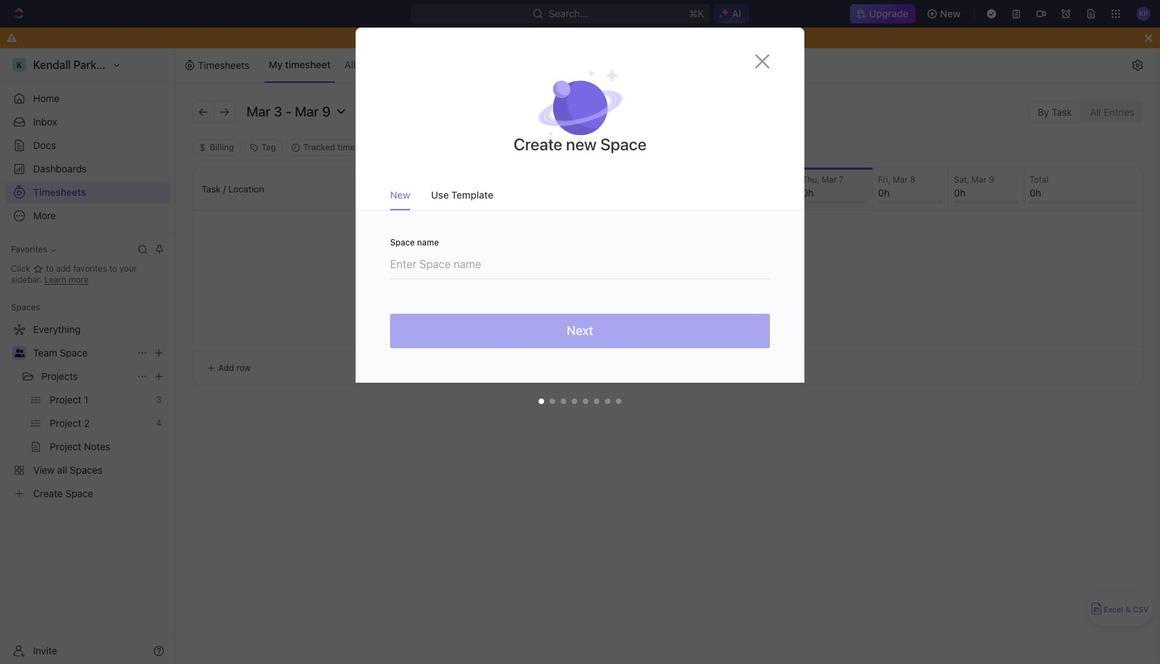 Task type: locate. For each thing, give the bounding box(es) containing it.
space
[[600, 135, 647, 154], [390, 238, 415, 248], [60, 347, 88, 359]]

1 horizontal spatial new
[[940, 8, 960, 19]]

2 horizontal spatial space
[[600, 135, 647, 154]]

1 horizontal spatial new
[[631, 299, 647, 309]]

0 horizontal spatial all
[[344, 59, 356, 70]]

1 mar from the left
[[822, 175, 837, 185]]

add a new entry to get started.
[[606, 299, 727, 309]]

1 vertical spatial space
[[390, 238, 415, 248]]

tree
[[6, 319, 170, 505]]

to up learn
[[46, 264, 54, 274]]

1 vertical spatial new
[[390, 189, 410, 201]]

0h down total
[[1030, 187, 1041, 199]]

new left use
[[390, 189, 410, 201]]

by
[[1038, 106, 1049, 118]]

new inside new button
[[940, 8, 960, 19]]

docs link
[[6, 135, 170, 157]]

3 mar from the left
[[972, 175, 987, 185]]

tree inside the sidebar navigation
[[6, 319, 170, 505]]

create
[[513, 135, 562, 154]]

&
[[1125, 606, 1131, 615]]

task / location
[[202, 183, 264, 194]]

click
[[11, 264, 33, 274]]

0h inside thu, mar 7 0h
[[802, 187, 814, 199]]

timesheets
[[358, 59, 409, 70]]

name
[[417, 238, 439, 248]]

0h inside "fri, mar 8 0h"
[[878, 187, 890, 199]]

all for all entries
[[1090, 106, 1101, 118]]

add
[[606, 299, 622, 309]]

0h down thu,
[[802, 187, 814, 199]]

new
[[940, 8, 960, 19], [390, 189, 410, 201]]

0 vertical spatial space
[[600, 135, 647, 154]]

by task button
[[1029, 100, 1081, 123]]

tree containing team space
[[6, 319, 170, 505]]

mar left 7
[[822, 175, 837, 185]]

2 0h from the left
[[878, 187, 890, 199]]

all timesheets link
[[340, 48, 413, 83]]

to left "get" at the right top of the page
[[672, 299, 680, 309]]

mar left 9
[[972, 175, 987, 185]]

to
[[46, 264, 54, 274], [109, 264, 117, 274], [672, 299, 680, 309]]

dashboards link
[[6, 158, 170, 180]]

0h down sat,
[[954, 187, 966, 199]]

timesheets up the →
[[198, 59, 249, 71]]

use
[[431, 189, 449, 201]]

0 horizontal spatial new
[[566, 135, 597, 154]]

team space
[[33, 347, 88, 359]]

0h down fri, on the right top of the page
[[878, 187, 890, 199]]

dashboards
[[33, 163, 87, 175]]

task right by on the right top of page
[[1052, 106, 1072, 118]]

0 horizontal spatial space
[[60, 347, 88, 359]]

0 horizontal spatial new
[[390, 189, 410, 201]]

1 horizontal spatial task
[[1052, 106, 1072, 118]]

to left your
[[109, 264, 117, 274]]

Enter Space na﻿me text field
[[390, 247, 770, 279]]

get
[[682, 299, 695, 309]]

use template
[[431, 189, 493, 201]]

add
[[56, 264, 71, 274]]

0h
[[802, 187, 814, 199], [878, 187, 890, 199], [954, 187, 966, 199], [1030, 187, 1041, 199]]

mar left "8"
[[893, 175, 908, 185]]

fri, mar 8 0h
[[878, 175, 915, 199]]

1 horizontal spatial mar
[[893, 175, 908, 185]]

csv
[[1133, 606, 1149, 615]]

1 vertical spatial new
[[631, 299, 647, 309]]

3 0h from the left
[[954, 187, 966, 199]]

more
[[69, 275, 88, 285]]

0 horizontal spatial timesheets
[[33, 186, 86, 198]]

create new space
[[513, 135, 647, 154]]

entries
[[1104, 106, 1134, 118]]

new inside create new space dialog
[[566, 135, 597, 154]]

timesheets down dashboards at left top
[[33, 186, 86, 198]]

0 horizontal spatial task
[[202, 183, 221, 194]]

1 horizontal spatial space
[[390, 238, 415, 248]]

new right a
[[631, 299, 647, 309]]

0h for fri, mar 8 0h
[[878, 187, 890, 199]]

excel
[[1104, 606, 1123, 615]]

2 horizontal spatial mar
[[972, 175, 987, 185]]

2 vertical spatial space
[[60, 347, 88, 359]]

→ button
[[214, 101, 235, 122]]

0 vertical spatial timesheets
[[198, 59, 249, 71]]

all inside button
[[1090, 106, 1101, 118]]

inbox
[[33, 116, 57, 128]]

1 vertical spatial task
[[202, 183, 221, 194]]

9
[[989, 175, 994, 185]]

1 horizontal spatial all
[[1090, 106, 1101, 118]]

all left the entries
[[1090, 106, 1101, 118]]

0 horizontal spatial mar
[[822, 175, 837, 185]]

mar inside thu, mar 7 0h
[[822, 175, 837, 185]]

0h inside total 0h
[[1030, 187, 1041, 199]]

task
[[1052, 106, 1072, 118], [202, 183, 221, 194]]

new
[[566, 135, 597, 154], [631, 299, 647, 309]]

timesheets
[[198, 59, 249, 71], [33, 186, 86, 198]]

1 horizontal spatial to
[[109, 264, 117, 274]]

task left /
[[202, 183, 221, 194]]

1 vertical spatial all
[[1090, 106, 1101, 118]]

upgrade
[[869, 8, 908, 19]]

by task
[[1038, 106, 1072, 118]]

1 0h from the left
[[802, 187, 814, 199]]

mar
[[822, 175, 837, 185], [893, 175, 908, 185], [972, 175, 987, 185]]

user group image
[[14, 349, 25, 358]]

0 vertical spatial new
[[940, 8, 960, 19]]

excel & csv
[[1104, 606, 1149, 615]]

new button
[[921, 3, 969, 25]]

sat,
[[954, 175, 969, 185]]

this
[[709, 32, 726, 44]]

2 mar from the left
[[893, 175, 908, 185]]

home link
[[6, 88, 170, 110]]

new right create
[[566, 135, 597, 154]]

template
[[451, 189, 493, 201]]

new right upgrade
[[940, 8, 960, 19]]

learn more
[[44, 275, 88, 285]]

all entries button
[[1081, 100, 1143, 123]]

mar for thu, mar 7 0h
[[822, 175, 837, 185]]

0 vertical spatial new
[[566, 135, 597, 154]]

mar inside sat, mar 9 0h
[[972, 175, 987, 185]]

all left the timesheets
[[344, 59, 356, 70]]

timesheets link
[[6, 182, 170, 204]]

4 0h from the left
[[1030, 187, 1041, 199]]

fri,
[[878, 175, 890, 185]]

← button
[[193, 101, 214, 122]]

all
[[344, 59, 356, 70], [1090, 106, 1101, 118]]

0 vertical spatial all
[[344, 59, 356, 70]]

0h inside sat, mar 9 0h
[[954, 187, 966, 199]]

0 vertical spatial task
[[1052, 106, 1072, 118]]

thu,
[[802, 175, 819, 185]]

mar inside "fri, mar 8 0h"
[[893, 175, 908, 185]]

your
[[119, 264, 137, 274]]

1 vertical spatial timesheets
[[33, 186, 86, 198]]



Task type: vqa. For each thing, say whether or not it's contained in the screenshot.
2nd Mar from the left
yes



Task type: describe. For each thing, give the bounding box(es) containing it.
task inside "button"
[[1052, 106, 1072, 118]]

⌘k
[[689, 8, 704, 19]]

space inside the sidebar navigation
[[60, 347, 88, 359]]

timesheet
[[285, 59, 331, 70]]

learn more link
[[44, 275, 88, 285]]

thu, mar 7 0h
[[802, 175, 844, 199]]

0h for sat, mar 9 0h
[[954, 187, 966, 199]]

started.
[[697, 299, 727, 309]]

2 horizontal spatial to
[[672, 299, 680, 309]]

next
[[567, 324, 593, 338]]

to add favorites to your sidebar.
[[11, 264, 137, 285]]

upgrade link
[[850, 4, 915, 23]]

8
[[910, 175, 915, 185]]

/
[[223, 183, 226, 194]]

1 horizontal spatial timesheets
[[198, 59, 249, 71]]

total
[[1030, 175, 1049, 185]]

my timesheet
[[269, 59, 331, 70]]

spaces
[[11, 302, 40, 313]]

my
[[269, 59, 283, 70]]

team space link
[[33, 342, 131, 365]]

projects
[[41, 371, 78, 383]]

entry
[[649, 299, 669, 309]]

sidebar navigation
[[0, 48, 176, 665]]

inbox link
[[6, 111, 170, 133]]

hide
[[686, 32, 707, 44]]

0 horizontal spatial to
[[46, 264, 54, 274]]

projects link
[[41, 366, 131, 388]]

mar for fri, mar 8 0h
[[893, 175, 908, 185]]

7
[[839, 175, 844, 185]]

new inside create new space dialog
[[390, 189, 410, 201]]

→
[[219, 104, 230, 119]]

timesheets inside the sidebar navigation
[[33, 186, 86, 198]]

all for all timesheets
[[344, 59, 356, 70]]

all entries
[[1090, 106, 1134, 118]]

hide this
[[686, 32, 726, 44]]

learn
[[44, 275, 66, 285]]

docs
[[33, 139, 56, 151]]

excel & csv link
[[1088, 592, 1153, 627]]

next button
[[390, 314, 770, 349]]

favorites
[[73, 264, 107, 274]]

space name
[[390, 238, 439, 248]]

location
[[228, 183, 264, 194]]

invite
[[33, 645, 57, 657]]

search...
[[549, 8, 589, 19]]

my timesheet link
[[265, 48, 335, 83]]

←
[[198, 104, 209, 119]]

mar for sat, mar 9 0h
[[972, 175, 987, 185]]

sidebar.
[[11, 275, 42, 285]]

0h for thu, mar 7 0h
[[802, 187, 814, 199]]

team
[[33, 347, 57, 359]]

total 0h
[[1030, 175, 1049, 199]]

a
[[624, 299, 628, 309]]

create new space dialog
[[356, 28, 804, 418]]

favorites
[[11, 244, 47, 255]]

home
[[33, 93, 60, 104]]

favorites button
[[6, 242, 61, 258]]

sat, mar 9 0h
[[954, 175, 994, 199]]

all timesheets
[[344, 59, 409, 70]]



